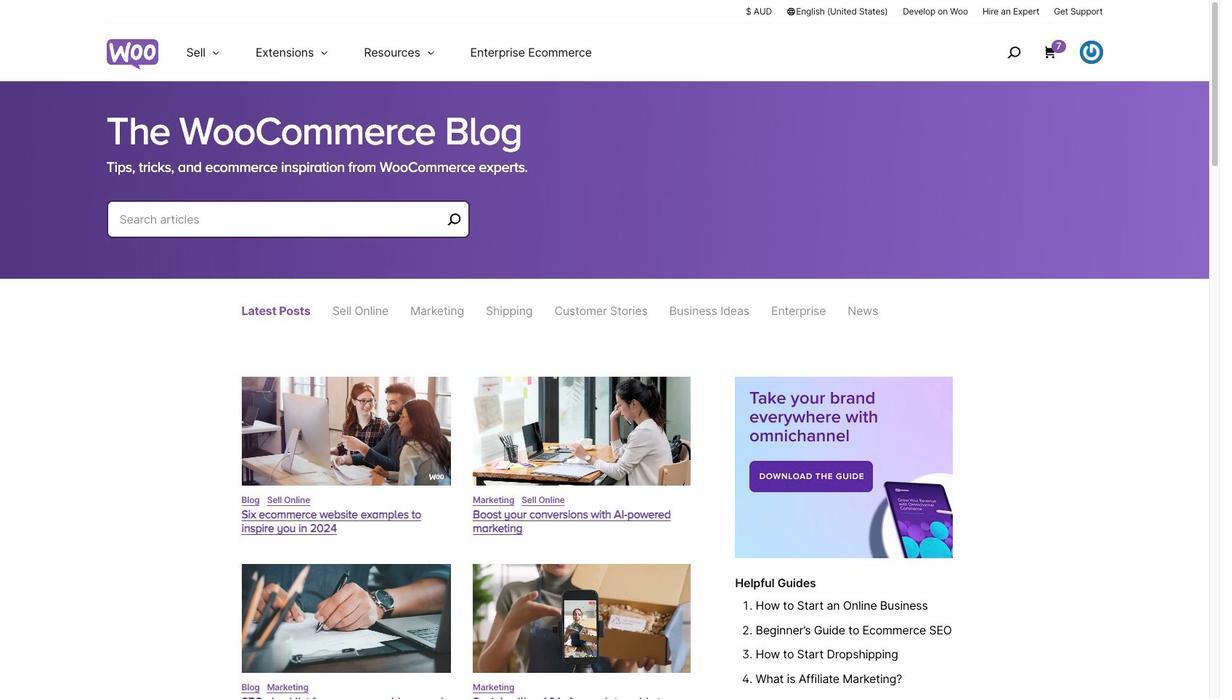 Task type: describe. For each thing, give the bounding box(es) containing it.
three people looking at inspiration sites on their computer image
[[242, 377, 451, 486]]

Search articles search field
[[120, 209, 442, 230]]

service navigation menu element
[[977, 29, 1103, 76]]



Task type: vqa. For each thing, say whether or not it's contained in the screenshot.
Search icon
yes



Task type: locate. For each thing, give the bounding box(es) containing it.
None search field
[[106, 201, 470, 256]]

open account menu image
[[1080, 41, 1103, 64]]

seo checklist for ecommerce, blogs, and online businesses image
[[242, 565, 451, 674]]

business owner working at her desk image
[[473, 377, 691, 486]]

search image
[[1003, 41, 1026, 64]]

social selling 101: a complete guide to social sales success image
[[473, 565, 691, 674]]



